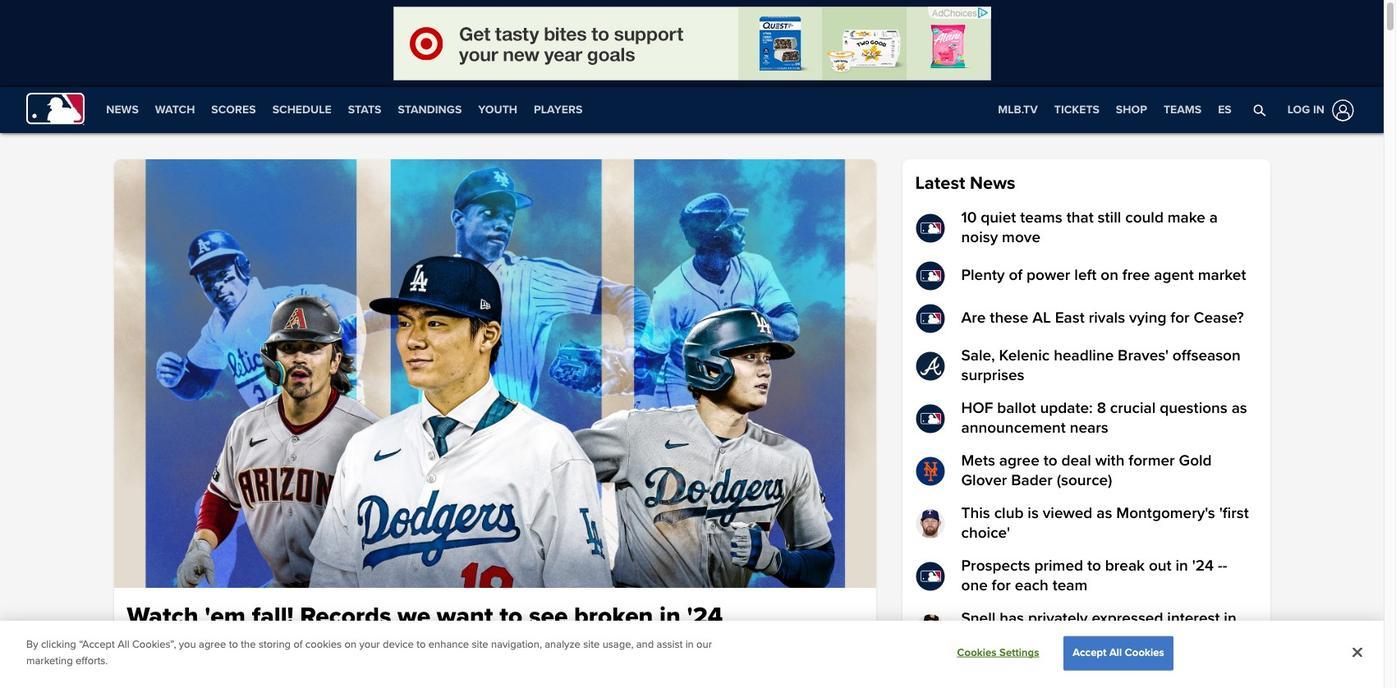 Task type: vqa. For each thing, say whether or not it's contained in the screenshot.
more options image
no



Task type: locate. For each thing, give the bounding box(es) containing it.
shop
[[1116, 103, 1147, 117]]

'24 inside watch 'em fall! records we want to see broken in '24 some baseball milestones need a whole season, while others are over in just one pitch. either way, there's nothing like watching history being made. here are eight records that could realistically fall this year.
[[687, 601, 723, 632]]

0 vertical spatial of
[[1009, 266, 1023, 285]]

and
[[636, 638, 654, 651]]

1 vertical spatial team
[[1041, 629, 1076, 648]]

1 horizontal spatial could
[[1125, 209, 1164, 227]]

could right still
[[1125, 209, 1164, 227]]

news up quiet
[[970, 172, 1015, 195]]

fall
[[730, 658, 750, 677]]

log in button
[[1278, 96, 1357, 124]]

watching
[[211, 658, 274, 677]]

1 vertical spatial one
[[659, 638, 686, 657]]

0 horizontal spatial that
[[577, 658, 604, 677]]

1 horizontal spatial this
[[1012, 629, 1037, 648]]

settings
[[999, 646, 1039, 659]]

to left the break at the bottom right of page
[[1087, 557, 1101, 576]]

mlb image inside prospects primed to break out in '24 -- one for each team link
[[915, 562, 945, 591]]

tickets link
[[1046, 87, 1108, 133]]

mlb image down j. montgomery image
[[915, 562, 945, 591]]

0 horizontal spatial all
[[118, 638, 129, 651]]

mlb image left are
[[915, 304, 945, 333]]

0 vertical spatial agree
[[999, 452, 1039, 471]]

for right vying
[[1171, 309, 1190, 328]]

expressed
[[1092, 609, 1163, 628]]

each
[[1015, 576, 1049, 595]]

0 vertical spatial news
[[106, 103, 139, 117]]

0 vertical spatial on
[[1101, 266, 1118, 285]]

0 horizontal spatial as
[[1097, 504, 1112, 523]]

while
[[465, 638, 502, 657]]

4 mlb image from the top
[[915, 404, 945, 434]]

your
[[359, 638, 380, 651]]

agree inside the by clicking "accept all cookies", you agree to the storing of cookies on your device to enhance site navigation, analyze site usage, and assist in our marketing efforts.
[[199, 638, 226, 651]]

0 vertical spatial this
[[1012, 629, 1037, 648]]

primed
[[1034, 557, 1083, 576]]

has
[[1000, 609, 1024, 628]]

are up records
[[553, 638, 576, 657]]

stats link
[[340, 87, 390, 133]]

1 site from the left
[[472, 638, 488, 651]]

a inside 10 quiet teams that still could make a noisy move
[[1209, 209, 1218, 227]]

headline
[[1054, 347, 1114, 365]]

watch up cookies",
[[127, 601, 198, 632]]

youth
[[478, 103, 517, 117]]

mets agree to deal with former gold glover bader (source) link
[[915, 452, 1257, 491]]

mlb image inside 10 quiet teams that still could make a noisy move link
[[915, 214, 945, 243]]

1 horizontal spatial a
[[1209, 209, 1218, 227]]

1 horizontal spatial cookies
[[1125, 646, 1164, 659]]

usage,
[[602, 638, 633, 651]]

watch right the 'news' link
[[155, 103, 195, 117]]

1 mlb image from the top
[[915, 214, 945, 243]]

power
[[1027, 266, 1070, 285]]

0 horizontal spatial are
[[456, 658, 478, 677]]

agree up bader
[[999, 452, 1039, 471]]

on right left
[[1101, 266, 1118, 285]]

schedule
[[272, 103, 332, 117]]

"accept
[[79, 638, 115, 651]]

mlb image left 10
[[915, 214, 945, 243]]

0 vertical spatial watch
[[155, 103, 195, 117]]

in right out
[[1176, 557, 1188, 576]]

that down over
[[577, 658, 604, 677]]

latest
[[915, 172, 965, 195]]

by clicking "accept all cookies", you agree to the storing of cookies on your device to enhance site navigation, analyze site usage, and assist in our marketing efforts.
[[26, 638, 712, 667]]

5 mlb image from the top
[[915, 562, 945, 591]]

1 horizontal spatial one
[[961, 576, 988, 595]]

mlb image left hof
[[915, 404, 945, 434]]

1 horizontal spatial all
[[1109, 646, 1122, 659]]

of right plenty
[[1009, 266, 1023, 285]]

1 vertical spatial as
[[1097, 504, 1112, 523]]

1 horizontal spatial '24
[[1192, 557, 1214, 576]]

1 horizontal spatial site
[[583, 638, 600, 651]]

mlb image
[[915, 214, 945, 243], [915, 261, 945, 291], [915, 304, 945, 333], [915, 404, 945, 434], [915, 562, 945, 591]]

'24 up our
[[687, 601, 723, 632]]

in inside popup button
[[1313, 103, 1325, 117]]

0 horizontal spatial agree
[[199, 638, 226, 651]]

news inside secondary navigation element
[[106, 103, 139, 117]]

there's
[[810, 638, 856, 657]]

this down either
[[754, 658, 779, 677]]

cookies settings button
[[947, 637, 1050, 670]]

mlb.tv
[[998, 103, 1038, 117]]

-
[[1218, 557, 1223, 576], [1223, 557, 1227, 576]]

1 vertical spatial a
[[350, 638, 359, 657]]

0 vertical spatial one
[[961, 576, 988, 595]]

efforts.
[[76, 654, 108, 667]]

cookies down snell
[[957, 646, 997, 659]]

1 vertical spatial could
[[608, 658, 646, 677]]

one
[[961, 576, 988, 595], [659, 638, 686, 657]]

10 quiet teams that still could make a noisy move link
[[915, 209, 1257, 248]]

broken
[[574, 601, 653, 632]]

sale, kelenic headline braves' offseason surprises
[[961, 347, 1241, 385]]

left
[[1074, 266, 1097, 285]]

0 vertical spatial that
[[1066, 209, 1094, 227]]

2 cookies from the left
[[1125, 646, 1164, 659]]

here
[[418, 658, 452, 677]]

team down privately
[[1041, 629, 1076, 648]]

this
[[1012, 629, 1037, 648], [754, 658, 779, 677]]

tertiary navigation element
[[990, 87, 1240, 133]]

1 horizontal spatial as
[[1232, 399, 1247, 418]]

0 horizontal spatial could
[[608, 658, 646, 677]]

1 vertical spatial of
[[293, 638, 303, 651]]

0 vertical spatial team
[[1053, 576, 1088, 595]]

by
[[26, 638, 38, 651]]

cookies down expressed
[[1125, 646, 1164, 659]]

1 vertical spatial for
[[992, 576, 1011, 595]]

major league baseball image
[[26, 92, 85, 125]]

sale, kelenic headline braves' offseason surprises link
[[915, 347, 1257, 386]]

mlb image left plenty
[[915, 261, 945, 291]]

1 vertical spatial '24
[[687, 601, 723, 632]]

0 horizontal spatial cookies
[[957, 646, 997, 659]]

could down usage,
[[608, 658, 646, 677]]

announcement
[[961, 419, 1066, 438]]

viewed
[[1043, 504, 1093, 523]]

watch inside watch 'em fall! records we want to see broken in '24 some baseball milestones need a whole season, while others are over in just one pitch. either way, there's nothing like watching history being made. here are eight records that could realistically fall this year.
[[127, 601, 198, 632]]

a right "make"
[[1209, 209, 1218, 227]]

that left still
[[1066, 209, 1094, 227]]

0 horizontal spatial for
[[992, 576, 1011, 595]]

top navigation element
[[0, 87, 1384, 133]]

advertisement region
[[393, 7, 991, 80]]

mlb image for prospects
[[915, 562, 945, 591]]

1 cookies from the left
[[957, 646, 997, 659]]

prospects
[[961, 557, 1030, 576]]

a left your
[[350, 638, 359, 657]]

want
[[437, 601, 493, 632]]

realistically
[[650, 658, 726, 677]]

in up assist
[[659, 601, 681, 632]]

0 vertical spatial are
[[553, 638, 576, 657]]

one inside watch 'em fall! records we want to see broken in '24 some baseball milestones need a whole season, while others are over in just one pitch. either way, there's nothing like watching history being made. here are eight records that could realistically fall this year.
[[659, 638, 686, 657]]

0 horizontal spatial on
[[344, 638, 356, 651]]

j. montgomery image
[[915, 509, 945, 539]]

one up 'realistically'
[[659, 638, 686, 657]]

this down has
[[1012, 629, 1037, 648]]

0 vertical spatial a
[[1209, 209, 1218, 227]]

you
[[179, 638, 196, 651]]

0 horizontal spatial news
[[106, 103, 139, 117]]

watch
[[155, 103, 195, 117], [127, 601, 198, 632]]

as right questions
[[1232, 399, 1247, 418]]

news
[[106, 103, 139, 117], [970, 172, 1015, 195]]

in
[[1313, 103, 1325, 117], [1176, 557, 1188, 576], [659, 601, 681, 632], [1224, 609, 1237, 628], [685, 638, 694, 651], [614, 638, 627, 657]]

1 vertical spatial news
[[970, 172, 1015, 195]]

prospects primed to break out in '24 -- one for each team
[[961, 557, 1227, 595]]

watch 'em fall! records we want to see broken in '24 image
[[114, 159, 876, 588]]

a inside watch 'em fall! records we want to see broken in '24 some baseball milestones need a whole season, while others are over in just one pitch. either way, there's nothing like watching history being made. here are eight records that could realistically fall this year.
[[350, 638, 359, 657]]

0 horizontal spatial this
[[754, 658, 779, 677]]

watch inside secondary navigation element
[[155, 103, 195, 117]]

teams link
[[1155, 87, 1210, 133]]

0 horizontal spatial of
[[293, 638, 303, 651]]

team down primed
[[1053, 576, 1088, 595]]

site up eight at the bottom left
[[472, 638, 488, 651]]

all inside button
[[1109, 646, 1122, 659]]

1 vertical spatial watch
[[127, 601, 198, 632]]

out
[[1149, 557, 1172, 576]]

on inside the by clicking "accept all cookies", you agree to the storing of cookies on your device to enhance site navigation, analyze site usage, and assist in our marketing efforts.
[[344, 638, 356, 651]]

plenty of power left on free agent market link
[[915, 261, 1257, 291]]

plenty of power left on free agent market
[[961, 266, 1246, 285]]

1 vertical spatial on
[[344, 638, 356, 651]]

team inside snell has privately expressed interest in joining this team (report)
[[1041, 629, 1076, 648]]

2 mlb image from the top
[[915, 261, 945, 291]]

watch for watch 'em fall! records we want to see broken in '24 some baseball milestones need a whole season, while others are over in just one pitch. either way, there's nothing like watching history being made. here are eight records that could realistically fall this year.
[[127, 601, 198, 632]]

accept all cookies
[[1073, 646, 1164, 659]]

news left watch link
[[106, 103, 139, 117]]

mets
[[961, 452, 995, 471]]

to inside watch 'em fall! records we want to see broken in '24 some baseball milestones need a whole season, while others are over in just one pitch. either way, there's nothing like watching history being made. here are eight records that could realistically fall this year.
[[499, 601, 523, 632]]

season,
[[408, 638, 461, 657]]

0 vertical spatial as
[[1232, 399, 1247, 418]]

mlb image inside the hof ballot update: 8 crucial questions as announcement nears link
[[915, 404, 945, 434]]

this inside snell has privately expressed interest in joining this team (report)
[[1012, 629, 1037, 648]]

all right "accept
[[118, 638, 129, 651]]

1 vertical spatial that
[[577, 658, 604, 677]]

0 horizontal spatial a
[[350, 638, 359, 657]]

could
[[1125, 209, 1164, 227], [608, 658, 646, 677]]

mlb image for hof
[[915, 404, 945, 434]]

0 horizontal spatial '24
[[687, 601, 723, 632]]

1 - from the left
[[1218, 557, 1223, 576]]

1 horizontal spatial that
[[1066, 209, 1094, 227]]

3 mlb image from the top
[[915, 304, 945, 333]]

(report)
[[1080, 629, 1131, 648]]

all right accept
[[1109, 646, 1122, 659]]

quiet
[[981, 209, 1016, 227]]

either
[[731, 638, 771, 657]]

1 horizontal spatial agree
[[999, 452, 1039, 471]]

that inside 10 quiet teams that still could make a noisy move
[[1066, 209, 1094, 227]]

on left your
[[344, 638, 356, 651]]

1 horizontal spatial are
[[553, 638, 576, 657]]

agree right you
[[199, 638, 226, 651]]

'24 right out
[[1192, 557, 1214, 576]]

1 horizontal spatial on
[[1101, 266, 1118, 285]]

in right interest
[[1224, 609, 1237, 628]]

to right device
[[416, 638, 426, 651]]

0 horizontal spatial site
[[472, 638, 488, 651]]

for down prospects
[[992, 576, 1011, 595]]

1 horizontal spatial of
[[1009, 266, 1023, 285]]

(source)
[[1057, 471, 1112, 490]]

nears
[[1070, 419, 1109, 438]]

al
[[1032, 309, 1051, 328]]

in right log
[[1313, 103, 1325, 117]]

es link
[[1210, 87, 1240, 133]]

clicking
[[41, 638, 76, 651]]

milestones
[[232, 638, 307, 657]]

privacy alert dialog
[[0, 621, 1384, 688]]

stats
[[348, 103, 381, 117]]

deal
[[1061, 452, 1091, 471]]

1 horizontal spatial news
[[970, 172, 1015, 195]]

to left deal
[[1043, 452, 1057, 471]]

1 vertical spatial this
[[754, 658, 779, 677]]

'24
[[1192, 557, 1214, 576], [687, 601, 723, 632]]

are down while
[[456, 658, 478, 677]]

device
[[383, 638, 414, 651]]

site left usage,
[[583, 638, 600, 651]]

log
[[1287, 103, 1310, 117]]

as right viewed at the right bottom of page
[[1097, 504, 1112, 523]]

free
[[1122, 266, 1150, 285]]

0 horizontal spatial one
[[659, 638, 686, 657]]

0 vertical spatial '24
[[1192, 557, 1214, 576]]

in inside prospects primed to break out in '24 -- one for each team
[[1176, 557, 1188, 576]]

offseason
[[1173, 347, 1241, 365]]

of up history
[[293, 638, 303, 651]]

1 horizontal spatial for
[[1171, 309, 1190, 328]]

in inside the by clicking "accept all cookies", you agree to the storing of cookies on your device to enhance site navigation, analyze site usage, and assist in our marketing efforts.
[[685, 638, 694, 651]]

that inside watch 'em fall! records we want to see broken in '24 some baseball milestones need a whole season, while others are over in just one pitch. either way, there's nothing like watching history being made. here are eight records that could realistically fall this year.
[[577, 658, 604, 677]]

made.
[[371, 658, 414, 677]]

watch for watch
[[155, 103, 195, 117]]

market
[[1198, 266, 1246, 285]]

1 vertical spatial agree
[[199, 638, 226, 651]]

to up navigation,
[[499, 601, 523, 632]]

in left our
[[685, 638, 694, 651]]

standings link
[[390, 87, 470, 133]]

one down prospects
[[961, 576, 988, 595]]

records
[[521, 658, 573, 677]]

0 vertical spatial could
[[1125, 209, 1164, 227]]

team inside prospects primed to break out in '24 -- one for each team
[[1053, 576, 1088, 595]]



Task type: describe. For each thing, give the bounding box(es) containing it.
scores
[[211, 103, 256, 117]]

this
[[961, 504, 990, 523]]

2 - from the left
[[1223, 557, 1227, 576]]

fall!
[[252, 601, 294, 632]]

prospects primed to break out in '24 -- one for each team link
[[915, 557, 1257, 596]]

8
[[1097, 399, 1106, 418]]

mlb image for plenty
[[915, 261, 945, 291]]

pitch.
[[690, 638, 727, 657]]

questions
[[1160, 399, 1228, 418]]

search image
[[1253, 103, 1266, 117]]

cookies
[[305, 638, 342, 651]]

as inside hof ballot update: 8 crucial questions as announcement nears
[[1232, 399, 1247, 418]]

marketing
[[26, 654, 73, 667]]

of inside the by clicking "accept all cookies", you agree to the storing of cookies on your device to enhance site navigation, analyze site usage, and assist in our marketing efforts.
[[293, 638, 303, 651]]

2 site from the left
[[583, 638, 600, 651]]

mets agree to deal with former gold glover bader (source)
[[961, 452, 1212, 490]]

b. snell image
[[915, 614, 945, 644]]

storing
[[259, 638, 291, 651]]

1 vertical spatial are
[[456, 658, 478, 677]]

tickets
[[1054, 103, 1099, 117]]

records
[[300, 601, 391, 632]]

in left 'just' at left
[[614, 638, 627, 657]]

of inside 'link'
[[1009, 266, 1023, 285]]

analyze
[[545, 638, 581, 651]]

bader
[[1011, 471, 1053, 490]]

gold
[[1179, 452, 1212, 471]]

enhance
[[428, 638, 469, 651]]

could inside 10 quiet teams that still could make a noisy move
[[1125, 209, 1164, 227]]

10 quiet teams that still could make a noisy move
[[961, 209, 1218, 247]]

secondary navigation element
[[98, 87, 591, 133]]

latest news
[[915, 172, 1015, 195]]

baseball
[[171, 638, 228, 657]]

this inside watch 'em fall! records we want to see broken in '24 some baseball milestones need a whole season, while others are over in just one pitch. either way, there's nothing like watching history being made. here are eight records that could realistically fall this year.
[[754, 658, 779, 677]]

still
[[1098, 209, 1121, 227]]

mlb image for are
[[915, 304, 945, 333]]

cookies settings
[[957, 646, 1039, 659]]

accept all cookies button
[[1064, 636, 1173, 670]]

rivals
[[1089, 309, 1125, 328]]

assist
[[657, 638, 683, 651]]

hof ballot update: 8 crucial questions as announcement nears
[[961, 399, 1247, 438]]

mlb.tv link
[[990, 87, 1046, 133]]

standings
[[398, 103, 462, 117]]

watch link
[[147, 87, 203, 133]]

as inside this club is viewed as montgomery's 'first choice'
[[1097, 504, 1112, 523]]

kelenic
[[999, 347, 1050, 365]]

cookies inside the cookies settings button
[[957, 646, 997, 659]]

choice'
[[961, 524, 1010, 543]]

cease?
[[1194, 309, 1244, 328]]

privately
[[1028, 609, 1088, 628]]

one inside prospects primed to break out in '24 -- one for each team
[[961, 576, 988, 595]]

being
[[328, 658, 367, 677]]

shop link
[[1108, 87, 1155, 133]]

are these al east rivals vying for cease?
[[961, 309, 1244, 328]]

mets image
[[915, 457, 945, 486]]

are
[[961, 309, 986, 328]]

to left the the
[[229, 638, 238, 651]]

some
[[127, 638, 167, 657]]

need
[[311, 638, 346, 657]]

montgomery's
[[1116, 504, 1215, 523]]

way,
[[775, 638, 806, 657]]

cookies",
[[132, 638, 176, 651]]

all inside the by clicking "accept all cookies", you agree to the storing of cookies on your device to enhance site navigation, analyze site usage, and assist in our marketing efforts.
[[118, 638, 129, 651]]

navigation,
[[491, 638, 542, 651]]

braves'
[[1118, 347, 1169, 365]]

these
[[990, 309, 1028, 328]]

watch 'em fall! records we want to see broken in '24 link
[[127, 601, 863, 632]]

0 vertical spatial for
[[1171, 309, 1190, 328]]

to inside prospects primed to break out in '24 -- one for each team
[[1087, 557, 1101, 576]]

just
[[631, 638, 655, 657]]

on inside 'link'
[[1101, 266, 1118, 285]]

cookies inside accept all cookies button
[[1125, 646, 1164, 659]]

this club is viewed as montgomery's 'first choice'
[[961, 504, 1249, 543]]

interest
[[1167, 609, 1220, 628]]

teams
[[1164, 103, 1202, 117]]

snell has privately expressed interest in joining this team (report)
[[961, 609, 1237, 648]]

club
[[994, 504, 1024, 523]]

mlb image for 10
[[915, 214, 945, 243]]

over
[[580, 638, 610, 657]]

schedule link
[[264, 87, 340, 133]]

'24 inside prospects primed to break out in '24 -- one for each team
[[1192, 557, 1214, 576]]

others
[[506, 638, 549, 657]]

braves image
[[915, 351, 945, 381]]

crucial
[[1110, 399, 1156, 418]]

for inside prospects primed to break out in '24 -- one for each team
[[992, 576, 1011, 595]]

could inside watch 'em fall! records we want to see broken in '24 some baseball milestones need a whole season, while others are over in just one pitch. either way, there's nothing like watching history being made. here are eight records that could realistically fall this year.
[[608, 658, 646, 677]]

news link
[[98, 87, 147, 133]]

'first
[[1219, 504, 1249, 523]]

we
[[398, 601, 430, 632]]

in inside snell has privately expressed interest in joining this team (report)
[[1224, 609, 1237, 628]]

agree inside mets agree to deal with former gold glover bader (source)
[[999, 452, 1039, 471]]

eight
[[482, 658, 517, 677]]

history
[[278, 658, 324, 677]]

see
[[529, 601, 568, 632]]

watch 'em fall! records we want to see broken in '24 some baseball milestones need a whole season, while others are over in just one pitch. either way, there's nothing like watching history being made. here are eight records that could realistically fall this year.
[[127, 601, 856, 677]]

with
[[1095, 452, 1125, 471]]

vying
[[1129, 309, 1167, 328]]

hof ballot update: 8 crucial questions as announcement nears link
[[915, 399, 1257, 439]]

players
[[534, 103, 582, 117]]

plenty
[[961, 266, 1005, 285]]

accept
[[1073, 646, 1107, 659]]

move
[[1002, 228, 1040, 247]]

to inside mets agree to deal with former gold glover bader (source)
[[1043, 452, 1057, 471]]

es
[[1218, 103, 1232, 117]]

youth link
[[470, 87, 526, 133]]



